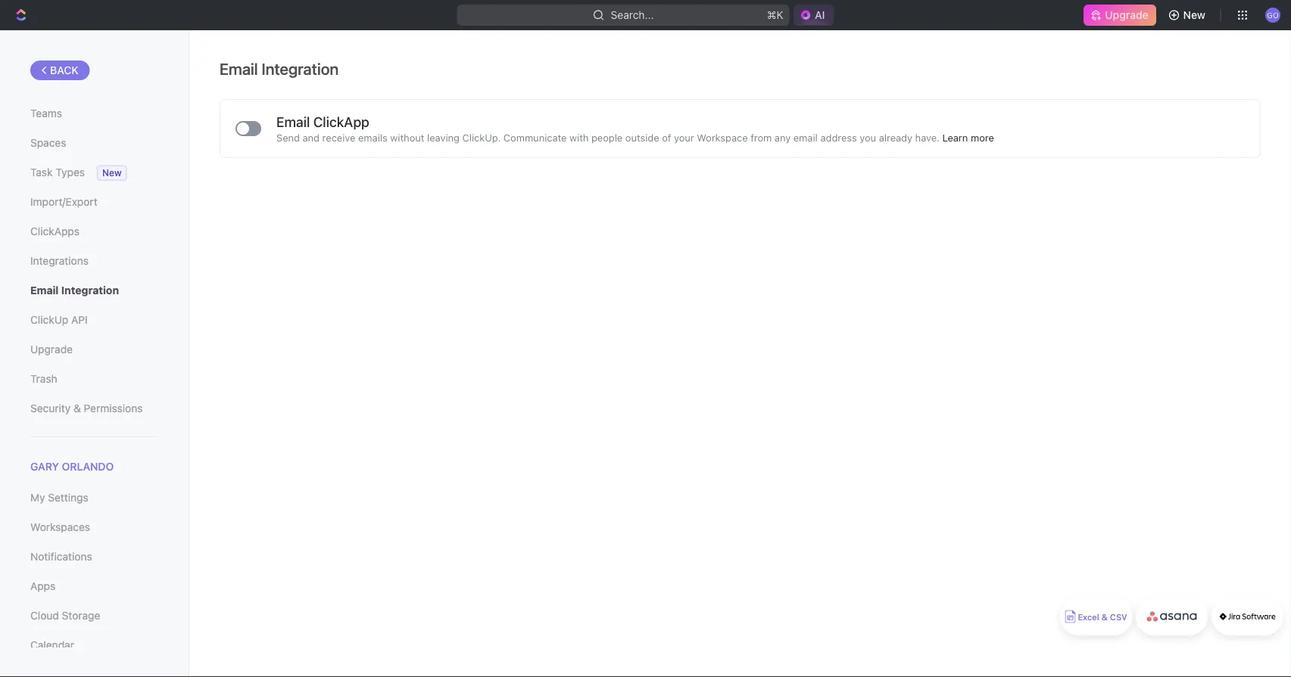 Task type: describe. For each thing, give the bounding box(es) containing it.
learn
[[943, 132, 968, 143]]

more
[[971, 132, 994, 143]]

notifications
[[30, 551, 92, 564]]

new inside button
[[1184, 9, 1206, 21]]

communicate
[[504, 132, 567, 143]]

security
[[30, 403, 71, 415]]

calendar
[[30, 640, 74, 652]]

teams link
[[30, 101, 158, 126]]

task types
[[30, 166, 85, 179]]

my settings link
[[30, 486, 158, 511]]

gary
[[30, 461, 59, 473]]

have.
[[915, 132, 940, 143]]

emails
[[358, 132, 388, 143]]

you
[[860, 132, 876, 143]]

security & permissions link
[[30, 396, 158, 422]]

people
[[592, 132, 623, 143]]

clickup.
[[462, 132, 501, 143]]

go button
[[1261, 3, 1285, 27]]

1 horizontal spatial integration
[[262, 59, 339, 78]]

leaving
[[427, 132, 460, 143]]

excel
[[1078, 613, 1100, 623]]

clickup api
[[30, 314, 88, 326]]

clickapps
[[30, 225, 80, 238]]

cloud
[[30, 610, 59, 623]]

back
[[50, 64, 79, 77]]

settings
[[48, 492, 88, 505]]

& for excel
[[1102, 613, 1108, 623]]

email clickapp send and receive emails without leaving clickup. communicate with people outside of your workspace from any email address you already have. learn more
[[276, 114, 994, 143]]

without
[[390, 132, 425, 143]]

orlando
[[62, 461, 114, 473]]

0 horizontal spatial integration
[[61, 284, 119, 297]]

back link
[[30, 61, 90, 80]]

0 horizontal spatial email
[[30, 284, 59, 297]]

email inside email clickapp send and receive emails without leaving clickup. communicate with people outside of your workspace from any email address you already have. learn more
[[276, 114, 310, 130]]

clickup api link
[[30, 308, 158, 333]]

learn more link
[[943, 132, 994, 143]]

email integration link
[[30, 278, 158, 304]]

integrations
[[30, 255, 89, 267]]

clickapp
[[313, 114, 370, 130]]

any
[[775, 132, 791, 143]]

apps
[[30, 581, 55, 593]]

csv
[[1110, 613, 1128, 623]]

teams
[[30, 107, 62, 120]]

trash link
[[30, 367, 158, 392]]

receive
[[322, 132, 356, 143]]

my settings
[[30, 492, 88, 505]]

0 vertical spatial email
[[220, 59, 258, 78]]

calendar link
[[30, 633, 158, 659]]

cloud storage
[[30, 610, 100, 623]]

types
[[56, 166, 85, 179]]

ai button
[[794, 5, 834, 26]]

1 horizontal spatial upgrade
[[1105, 9, 1149, 21]]



Task type: vqa. For each thing, say whether or not it's contained in the screenshot.
Excel
yes



Task type: locate. For each thing, give the bounding box(es) containing it.
1 horizontal spatial email integration
[[220, 59, 339, 78]]

import/export
[[30, 196, 97, 208]]

storage
[[62, 610, 100, 623]]

new button
[[1162, 3, 1215, 27]]

1 vertical spatial &
[[1102, 613, 1108, 623]]

with
[[570, 132, 589, 143]]

& left csv
[[1102, 613, 1108, 623]]

email integration
[[220, 59, 339, 78], [30, 284, 119, 297]]

integrations link
[[30, 248, 158, 274]]

& right "security"
[[73, 403, 81, 415]]

workspaces
[[30, 522, 90, 534]]

cloud storage link
[[30, 604, 158, 630]]

permissions
[[84, 403, 143, 415]]

upgrade link left new button
[[1084, 5, 1156, 26]]

api
[[71, 314, 88, 326]]

spaces
[[30, 137, 66, 149]]

1 vertical spatial upgrade
[[30, 344, 73, 356]]

0 horizontal spatial new
[[102, 168, 122, 178]]

trash
[[30, 373, 57, 386]]

workspaces link
[[30, 515, 158, 541]]

1 vertical spatial upgrade link
[[30, 337, 158, 363]]

1 vertical spatial integration
[[61, 284, 119, 297]]

0 vertical spatial new
[[1184, 9, 1206, 21]]

my
[[30, 492, 45, 505]]

import/export link
[[30, 189, 158, 215]]

0 horizontal spatial upgrade
[[30, 344, 73, 356]]

0 horizontal spatial upgrade link
[[30, 337, 158, 363]]

1 vertical spatial email
[[276, 114, 310, 130]]

upgrade link up trash 'link'
[[30, 337, 158, 363]]

your
[[674, 132, 694, 143]]

0 vertical spatial email integration
[[220, 59, 339, 78]]

email integration up send
[[220, 59, 339, 78]]

0 vertical spatial integration
[[262, 59, 339, 78]]

apps link
[[30, 574, 158, 600]]

outside
[[626, 132, 659, 143]]

excel & csv link
[[1060, 598, 1132, 636]]

& for security
[[73, 403, 81, 415]]

0 horizontal spatial email integration
[[30, 284, 119, 297]]

email
[[220, 59, 258, 78], [276, 114, 310, 130], [30, 284, 59, 297]]

1 vertical spatial new
[[102, 168, 122, 178]]

email
[[794, 132, 818, 143]]

from
[[751, 132, 772, 143]]

task
[[30, 166, 53, 179]]

&
[[73, 403, 81, 415], [1102, 613, 1108, 623]]

upgrade
[[1105, 9, 1149, 21], [30, 344, 73, 356]]

integration
[[262, 59, 339, 78], [61, 284, 119, 297]]

1 horizontal spatial &
[[1102, 613, 1108, 623]]

send
[[276, 132, 300, 143]]

search...
[[611, 9, 654, 21]]

notifications link
[[30, 545, 158, 571]]

upgrade down "clickup"
[[30, 344, 73, 356]]

workspace
[[697, 132, 748, 143]]

address
[[821, 132, 857, 143]]

2 horizontal spatial email
[[276, 114, 310, 130]]

spaces link
[[30, 130, 158, 156]]

0 horizontal spatial &
[[73, 403, 81, 415]]

already
[[879, 132, 913, 143]]

0 vertical spatial upgrade
[[1105, 9, 1149, 21]]

2 vertical spatial email
[[30, 284, 59, 297]]

clickup
[[30, 314, 68, 326]]

1 horizontal spatial new
[[1184, 9, 1206, 21]]

1 horizontal spatial upgrade link
[[1084, 5, 1156, 26]]

clickapps link
[[30, 219, 158, 245]]

and
[[303, 132, 320, 143]]

of
[[662, 132, 671, 143]]

new
[[1184, 9, 1206, 21], [102, 168, 122, 178]]

excel & csv
[[1078, 613, 1128, 623]]

0 vertical spatial &
[[73, 403, 81, 415]]

ai
[[815, 9, 825, 21]]

upgrade left new button
[[1105, 9, 1149, 21]]

integration up clickapp
[[262, 59, 339, 78]]

0 vertical spatial upgrade link
[[1084, 5, 1156, 26]]

gary orlando
[[30, 461, 114, 473]]

integration down integrations link
[[61, 284, 119, 297]]

go
[[1267, 10, 1279, 19]]

⌘k
[[767, 9, 784, 21]]

1 horizontal spatial email
[[220, 59, 258, 78]]

1 vertical spatial email integration
[[30, 284, 119, 297]]

email integration up 'api'
[[30, 284, 119, 297]]

upgrade link
[[1084, 5, 1156, 26], [30, 337, 158, 363]]

security & permissions
[[30, 403, 143, 415]]



